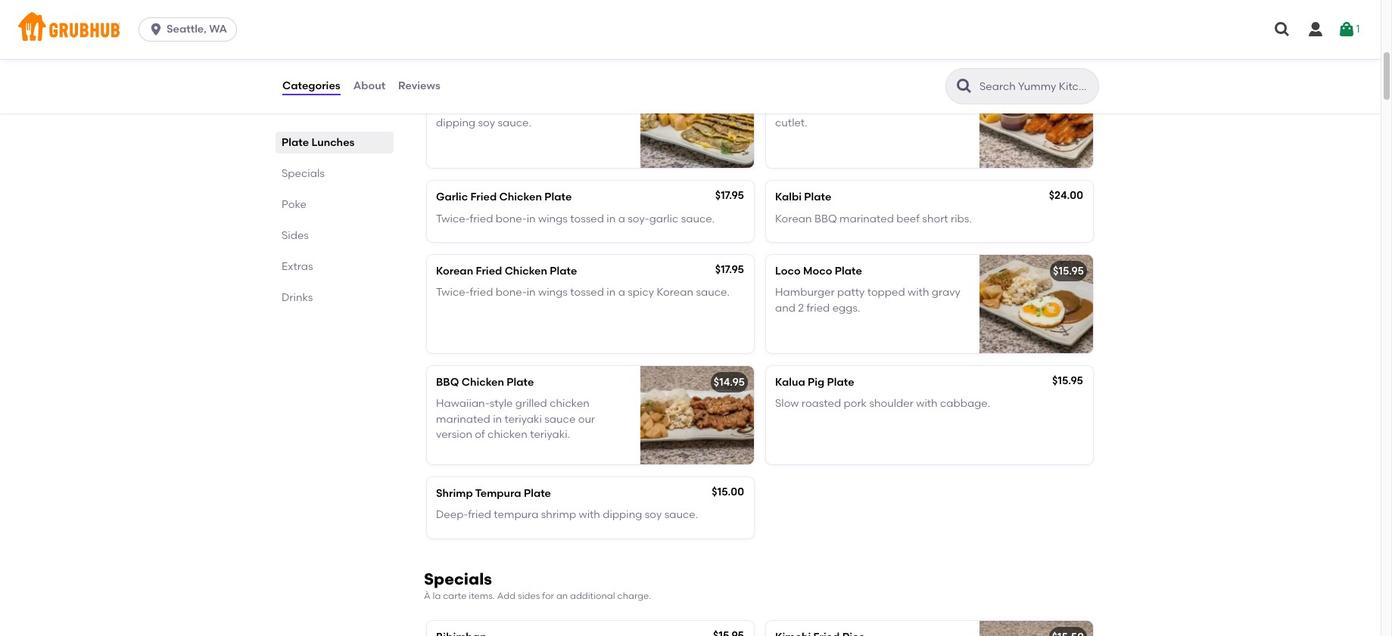 Task type: vqa. For each thing, say whether or not it's contained in the screenshot.
Garlic at the left top
yes



Task type: locate. For each thing, give the bounding box(es) containing it.
seattle, wa button
[[139, 17, 243, 42]]

fried down jun at the left top of the page
[[461, 101, 484, 114]]

with right "shoulder"
[[916, 398, 938, 411]]

svg image inside "1" "button"
[[1338, 20, 1356, 39]]

deep- inside deep-fried panko-crusted chicken cutlet.
[[775, 101, 807, 114]]

2 twice- from the top
[[436, 286, 470, 299]]

garlic
[[649, 213, 679, 225]]

fried right garlic at left
[[470, 191, 497, 204]]

fried down shrimp tempura plate
[[468, 509, 491, 522]]

specials up poke
[[282, 167, 325, 180]]

twice- for twice-fried bone-in wings tossed in a soy-garlic sauce.
[[436, 213, 470, 225]]

in left the spicy
[[607, 286, 616, 299]]

of
[[475, 428, 485, 441]]

chicken inside deep-fried panko-crusted chicken cutlet.
[[911, 101, 951, 114]]

0 vertical spatial $14.95
[[1053, 80, 1084, 93]]

pan-
[[436, 101, 461, 114]]

0 horizontal spatial chicken
[[488, 428, 528, 441]]

0 vertical spatial wings
[[538, 213, 568, 225]]

add
[[497, 591, 516, 602]]

chicken up the style
[[462, 376, 504, 389]]

fried down garlic fried chicken plate
[[476, 265, 502, 278]]

kalbi plate
[[775, 191, 832, 204]]

dipping
[[436, 117, 476, 129], [603, 509, 642, 522]]

seattle, wa
[[167, 23, 227, 36]]

for
[[542, 591, 554, 602]]

eggs.
[[833, 302, 860, 315]]

à
[[424, 591, 431, 602]]

0 vertical spatial specials
[[282, 167, 325, 180]]

1 horizontal spatial dipping
[[603, 509, 642, 522]]

korean right the spicy
[[657, 286, 694, 299]]

deep- up cutlet.
[[775, 101, 807, 114]]

a left soy-
[[618, 213, 625, 225]]

marinated
[[840, 213, 894, 225], [436, 413, 490, 426]]

bbq down kalbi plate
[[815, 213, 837, 225]]

2 vertical spatial korean
[[657, 286, 694, 299]]

0 vertical spatial tossed
[[570, 213, 604, 225]]

specials inside "specials à la carte items. add sides for an additional charge."
[[424, 570, 492, 589]]

0 vertical spatial chicken
[[499, 191, 542, 204]]

1 vertical spatial wings
[[538, 286, 568, 299]]

twice- down korean fried chicken plate
[[436, 286, 470, 299]]

1 horizontal spatial chicken
[[550, 398, 590, 411]]

1 horizontal spatial specials
[[424, 570, 492, 589]]

chicken
[[911, 101, 951, 114], [550, 398, 590, 411], [488, 428, 528, 441]]

tossed for garlic fried chicken plate
[[570, 213, 604, 225]]

0 vertical spatial twice-
[[436, 213, 470, 225]]

2 wings from the top
[[538, 286, 568, 299]]

0 vertical spatial bbq
[[815, 213, 837, 225]]

korean down garlic at left
[[436, 265, 473, 278]]

plate up shrimp at the left bottom of page
[[524, 488, 551, 500]]

0 horizontal spatial soy
[[478, 117, 495, 129]]

kalua pig plate
[[775, 376, 854, 389]]

2 bone- from the top
[[496, 286, 527, 299]]

shrimp tempura plate
[[436, 488, 551, 500]]

$15.00
[[712, 486, 744, 499]]

$17.95 left kalbi
[[715, 190, 744, 202]]

charge.
[[617, 591, 651, 602]]

chicken up twice-fried bone-in wings tossed in a spicy korean sauce.
[[505, 265, 547, 278]]

korean down kalbi
[[775, 213, 812, 225]]

tossed left the spicy
[[570, 286, 604, 299]]

a
[[618, 213, 625, 225], [618, 286, 625, 299]]

deep- down "shrimp"
[[436, 509, 468, 522]]

korean for korean bbq marinated beef short ribs.
[[775, 213, 812, 225]]

1 vertical spatial deep-
[[436, 509, 468, 522]]

kalbi
[[775, 191, 802, 204]]

$14.95 for deep-fried panko-crusted chicken cutlet.
[[1053, 80, 1084, 93]]

specials for specials à la carte items. add sides for an additional charge.
[[424, 570, 492, 589]]

fried for twice-fried bone-in wings tossed in a soy-garlic sauce.
[[470, 213, 493, 225]]

1 vertical spatial korean
[[436, 265, 473, 278]]

$14.95 left kalua
[[714, 376, 745, 389]]

twice-
[[436, 213, 470, 225], [436, 286, 470, 299]]

fried inside pan-fried egg-battered bulgogi with dipping soy sauce.
[[461, 101, 484, 114]]

meat
[[436, 80, 463, 93]]

0 vertical spatial deep-
[[775, 101, 807, 114]]

1 $17.95 from the top
[[715, 190, 744, 202]]

wings
[[538, 213, 568, 225], [538, 286, 568, 299]]

svg image right svg icon
[[1338, 20, 1356, 39]]

garlic
[[436, 191, 468, 204]]

0 horizontal spatial specials
[[282, 167, 325, 180]]

fried for garlic
[[470, 191, 497, 204]]

and
[[775, 302, 796, 315]]

teriyaki
[[505, 413, 542, 426]]

2 horizontal spatial svg image
[[1338, 20, 1356, 39]]

bone- down korean fried chicken plate
[[496, 286, 527, 299]]

$14.95 down spicy pork plate image
[[1053, 80, 1084, 93]]

plate lunches
[[282, 136, 355, 149]]

meat jun plate image
[[641, 70, 754, 168]]

1 a from the top
[[618, 213, 625, 225]]

0 vertical spatial chicken
[[911, 101, 951, 114]]

spicy image
[[775, 34, 789, 47]]

marinated down hawaiian-
[[436, 413, 490, 426]]

chicken right the crusted
[[911, 101, 951, 114]]

1 horizontal spatial $14.95
[[1053, 80, 1084, 93]]

0 vertical spatial bone-
[[496, 213, 527, 225]]

fried inside deep-fried panko-crusted chicken cutlet.
[[807, 101, 831, 114]]

loco
[[775, 265, 801, 278]]

bulgogi
[[559, 101, 598, 114]]

bone- down garlic fried chicken plate
[[496, 213, 527, 225]]

hawaiian-
[[436, 398, 490, 411]]

deep- for deep-fried tempura shrimp with dipping soy sauce.
[[436, 509, 468, 522]]

additional
[[570, 591, 615, 602]]

wings for garlic fried chicken plate
[[538, 213, 568, 225]]

fried right 2
[[807, 302, 830, 315]]

soy
[[478, 117, 495, 129], [645, 509, 662, 522]]

0 vertical spatial dipping
[[436, 117, 476, 129]]

1 horizontal spatial korean
[[657, 286, 694, 299]]

$14.95
[[1053, 80, 1084, 93], [714, 376, 745, 389]]

plate
[[488, 80, 515, 93], [282, 136, 309, 149], [545, 191, 572, 204], [804, 191, 832, 204], [550, 265, 577, 278], [835, 265, 862, 278], [507, 376, 534, 389], [827, 376, 854, 389], [524, 488, 551, 500]]

0 vertical spatial korean
[[775, 213, 812, 225]]

0 horizontal spatial $14.95
[[714, 376, 745, 389]]

0 vertical spatial fried
[[470, 191, 497, 204]]

1 wings from the top
[[538, 213, 568, 225]]

hawaiian-style grilled chicken marinated in teriyaki sauce our version of chicken teriyaki.
[[436, 398, 595, 441]]

2 horizontal spatial chicken
[[911, 101, 951, 114]]

1 vertical spatial marinated
[[436, 413, 490, 426]]

with right bulgogi
[[600, 101, 622, 114]]

plate up twice-fried bone-in wings tossed in a soy-garlic sauce.
[[545, 191, 572, 204]]

teriyaki.
[[530, 428, 570, 441]]

panko-
[[833, 101, 870, 114]]

0 horizontal spatial dipping
[[436, 117, 476, 129]]

korean for korean fried chicken plate
[[436, 265, 473, 278]]

0 horizontal spatial marinated
[[436, 413, 490, 426]]

1 vertical spatial specials
[[424, 570, 492, 589]]

2 $17.95 from the top
[[715, 263, 744, 276]]

svg image
[[1307, 20, 1325, 39], [1338, 20, 1356, 39], [148, 22, 164, 37]]

1 horizontal spatial bbq
[[815, 213, 837, 225]]

in
[[527, 213, 536, 225], [607, 213, 616, 225], [527, 286, 536, 299], [607, 286, 616, 299], [493, 413, 502, 426]]

with left gravy
[[908, 286, 929, 299]]

$24.00
[[1049, 190, 1083, 202]]

1 bone- from the top
[[496, 213, 527, 225]]

1 horizontal spatial deep-
[[775, 101, 807, 114]]

svg image inside seattle, wa button
[[148, 22, 164, 37]]

specials for specials
[[282, 167, 325, 180]]

hamburger patty topped with gravy and 2 fried eggs.
[[775, 286, 961, 315]]

fried for deep-fried panko-crusted chicken cutlet.
[[807, 101, 831, 114]]

seattle,
[[167, 23, 207, 36]]

sauce. inside pan-fried egg-battered bulgogi with dipping soy sauce.
[[498, 117, 531, 129]]

chicken up twice-fried bone-in wings tossed in a soy-garlic sauce.
[[499, 191, 542, 204]]

about
[[353, 79, 385, 92]]

plate left lunches
[[282, 136, 309, 149]]

garlic fried chicken plate
[[436, 191, 572, 204]]

0 vertical spatial $17.95
[[715, 190, 744, 202]]

fried down garlic fried chicken plate
[[470, 213, 493, 225]]

1 vertical spatial $17.95
[[715, 263, 744, 276]]

0 vertical spatial a
[[618, 213, 625, 225]]

1 vertical spatial soy
[[645, 509, 662, 522]]

dipping right shrimp at the left bottom of page
[[603, 509, 642, 522]]

plate up twice-fried bone-in wings tossed in a spicy korean sauce.
[[550, 265, 577, 278]]

svg image left "1" "button"
[[1307, 20, 1325, 39]]

1 tossed from the top
[[570, 213, 604, 225]]

2 horizontal spatial korean
[[775, 213, 812, 225]]

$17.95 for twice-fried bone-in wings tossed in a spicy korean sauce.
[[715, 263, 744, 276]]

fried
[[470, 191, 497, 204], [476, 265, 502, 278]]

1 vertical spatial bone-
[[496, 286, 527, 299]]

1 vertical spatial dipping
[[603, 509, 642, 522]]

0 horizontal spatial svg image
[[148, 22, 164, 37]]

1 horizontal spatial marinated
[[840, 213, 894, 225]]

1 twice- from the top
[[436, 213, 470, 225]]

1 vertical spatial twice-
[[436, 286, 470, 299]]

0 horizontal spatial deep-
[[436, 509, 468, 522]]

soy-
[[628, 213, 649, 225]]

chicken up sauce
[[550, 398, 590, 411]]

grilled
[[515, 398, 547, 411]]

twice- down garlic at left
[[436, 213, 470, 225]]

korean fried chicken plate
[[436, 265, 577, 278]]

2 vertical spatial chicken
[[462, 376, 504, 389]]

1 vertical spatial $14.95
[[714, 376, 745, 389]]

2 a from the top
[[618, 286, 625, 299]]

1 horizontal spatial soy
[[645, 509, 662, 522]]

wings down korean fried chicken plate
[[538, 286, 568, 299]]

$15.95
[[1053, 265, 1084, 278], [1052, 375, 1083, 388]]

plate up patty
[[835, 265, 862, 278]]

dipping inside pan-fried egg-battered bulgogi with dipping soy sauce.
[[436, 117, 476, 129]]

marinated inside hawaiian-style grilled chicken marinated in teriyaki sauce our version of chicken teriyaki.
[[436, 413, 490, 426]]

spicy
[[628, 286, 654, 299]]

korean
[[775, 213, 812, 225], [436, 265, 473, 278], [657, 286, 694, 299]]

meat jun plate
[[436, 80, 515, 93]]

1 vertical spatial fried
[[476, 265, 502, 278]]

in down the style
[[493, 413, 502, 426]]

svg image left seattle,
[[148, 22, 164, 37]]

spicy pork plate image
[[980, 0, 1093, 57]]

twice-fried bone-in wings tossed in a spicy korean sauce.
[[436, 286, 730, 299]]

tossed left soy-
[[570, 213, 604, 225]]

sauce.
[[498, 117, 531, 129], [681, 213, 715, 225], [696, 286, 730, 299], [664, 509, 698, 522]]

tossed
[[570, 213, 604, 225], [570, 286, 604, 299]]

marinated left beef
[[840, 213, 894, 225]]

fried down korean fried chicken plate
[[470, 286, 493, 299]]

bbq up hawaiian-
[[436, 376, 459, 389]]

with
[[600, 101, 622, 114], [908, 286, 929, 299], [916, 398, 938, 411], [579, 509, 600, 522]]

fried for pan-fried egg-battered bulgogi with dipping soy sauce.
[[461, 101, 484, 114]]

a left the spicy
[[618, 286, 625, 299]]

fried
[[461, 101, 484, 114], [807, 101, 831, 114], [470, 213, 493, 225], [470, 286, 493, 299], [807, 302, 830, 315], [468, 509, 491, 522]]

twice- for twice-fried bone-in wings tossed in a spicy korean sauce.
[[436, 286, 470, 299]]

1 vertical spatial chicken
[[505, 265, 547, 278]]

1 vertical spatial tossed
[[570, 286, 604, 299]]

crusted
[[870, 101, 909, 114]]

plate right pig
[[827, 376, 854, 389]]

gravy
[[932, 286, 961, 299]]

$17.95 left loco
[[715, 263, 744, 276]]

chicken down teriyaki at bottom left
[[488, 428, 528, 441]]

fried up cutlet.
[[807, 101, 831, 114]]

$17.95
[[715, 190, 744, 202], [715, 263, 744, 276]]

1 vertical spatial bbq
[[436, 376, 459, 389]]

sides
[[518, 591, 540, 602]]

dipping down pan-
[[436, 117, 476, 129]]

1 vertical spatial a
[[618, 286, 625, 299]]

wings down garlic fried chicken plate
[[538, 213, 568, 225]]

specials up carte
[[424, 570, 492, 589]]

0 vertical spatial soy
[[478, 117, 495, 129]]

2 tossed from the top
[[570, 286, 604, 299]]

0 horizontal spatial korean
[[436, 265, 473, 278]]

chicken katsu plate image
[[980, 70, 1093, 168]]



Task type: describe. For each thing, give the bounding box(es) containing it.
soy inside pan-fried egg-battered bulgogi with dipping soy sauce.
[[478, 117, 495, 129]]

battered
[[511, 101, 557, 114]]

chicken for garlic fried chicken plate
[[499, 191, 542, 204]]

search icon image
[[955, 77, 974, 95]]

2
[[798, 302, 804, 315]]

jun
[[466, 80, 485, 93]]

ribs.
[[951, 213, 972, 225]]

$17.95 for twice-fried bone-in wings tossed in a soy-garlic sauce.
[[715, 190, 744, 202]]

fried inside hamburger patty topped with gravy and 2 fried eggs.
[[807, 302, 830, 315]]

kimchi fried rice image
[[980, 622, 1093, 637]]

items.
[[469, 591, 495, 602]]

fried for korean
[[476, 265, 502, 278]]

pan-fried egg-battered bulgogi with dipping soy sauce.
[[436, 101, 622, 129]]

our
[[578, 413, 595, 426]]

Search Yummy Kitchen search field
[[978, 79, 1094, 94]]

bone- for korean
[[496, 286, 527, 299]]

sides
[[282, 229, 309, 242]]

with inside hamburger patty topped with gravy and 2 fried eggs.
[[908, 286, 929, 299]]

shrimp
[[541, 509, 576, 522]]

deep-fried tempura shrimp with dipping soy sauce.
[[436, 509, 698, 522]]

an
[[556, 591, 568, 602]]

beef
[[897, 213, 920, 225]]

hamburger
[[775, 286, 835, 299]]

moco
[[803, 265, 832, 278]]

korean bbq marinated beef short ribs.
[[775, 213, 972, 225]]

1
[[1356, 23, 1360, 35]]

0 vertical spatial $15.95
[[1053, 265, 1084, 278]]

reviews button
[[398, 59, 441, 114]]

kalua
[[775, 376, 805, 389]]

pork
[[844, 398, 867, 411]]

chicken for korean fried chicken plate
[[505, 265, 547, 278]]

style
[[490, 398, 513, 411]]

1 horizontal spatial svg image
[[1307, 20, 1325, 39]]

in down korean fried chicken plate
[[527, 286, 536, 299]]

patty
[[837, 286, 865, 299]]

loco moco plate image
[[980, 255, 1093, 354]]

with inside pan-fried egg-battered bulgogi with dipping soy sauce.
[[600, 101, 622, 114]]

in left soy-
[[607, 213, 616, 225]]

categories button
[[282, 59, 341, 114]]

bbq chicken plate image
[[641, 366, 754, 465]]

plate right kalbi
[[804, 191, 832, 204]]

topped
[[867, 286, 905, 299]]

bulgogi plate image
[[641, 0, 754, 57]]

tempura
[[494, 509, 539, 522]]

slow
[[775, 398, 799, 411]]

1 button
[[1338, 16, 1360, 43]]

tossed for korean fried chicken plate
[[570, 286, 604, 299]]

pig
[[808, 376, 825, 389]]

poke
[[282, 198, 307, 211]]

categories
[[282, 79, 340, 92]]

1 vertical spatial $15.95
[[1052, 375, 1083, 388]]

a for spicy
[[618, 286, 625, 299]]

wings for korean fried chicken plate
[[538, 286, 568, 299]]

drinks
[[282, 291, 313, 304]]

svg image
[[1273, 20, 1292, 39]]

short
[[922, 213, 948, 225]]

deep-fried panko-crusted chicken cutlet.
[[775, 101, 951, 129]]

shrimp
[[436, 488, 473, 500]]

bbq chicken plate
[[436, 376, 534, 389]]

plate up egg- on the top left of the page
[[488, 80, 515, 93]]

$14.95 for hawaiian-style grilled chicken marinated in teriyaki sauce our version of chicken teriyaki.
[[714, 376, 745, 389]]

deep- for deep-fried panko-crusted chicken cutlet.
[[775, 101, 807, 114]]

version
[[436, 428, 472, 441]]

roasted
[[802, 398, 841, 411]]

main navigation navigation
[[0, 0, 1381, 59]]

tempura
[[475, 488, 521, 500]]

svg image for 1
[[1338, 20, 1356, 39]]

about button
[[353, 59, 386, 114]]

reviews
[[398, 79, 440, 92]]

extras
[[282, 260, 313, 273]]

2 vertical spatial chicken
[[488, 428, 528, 441]]

bone- for garlic
[[496, 213, 527, 225]]

specials à la carte items. add sides for an additional charge.
[[424, 570, 651, 602]]

plate up grilled
[[507, 376, 534, 389]]

la
[[433, 591, 441, 602]]

twice-fried bone-in wings tossed in a soy-garlic sauce.
[[436, 213, 715, 225]]

svg image for seattle, wa
[[148, 22, 164, 37]]

a for soy-
[[618, 213, 625, 225]]

carte
[[443, 591, 467, 602]]

cutlet.
[[775, 117, 808, 129]]

wa
[[209, 23, 227, 36]]

fried for deep-fried tempura shrimp with dipping soy sauce.
[[468, 509, 491, 522]]

1 vertical spatial chicken
[[550, 398, 590, 411]]

sauce
[[545, 413, 576, 426]]

egg-
[[486, 101, 511, 114]]

slow roasted pork shoulder with cabbage.
[[775, 398, 990, 411]]

with right shrimp at the left bottom of page
[[579, 509, 600, 522]]

0 horizontal spatial bbq
[[436, 376, 459, 389]]

loco moco plate
[[775, 265, 862, 278]]

lunches
[[311, 136, 355, 149]]

shoulder
[[869, 398, 914, 411]]

in down garlic fried chicken plate
[[527, 213, 536, 225]]

cabbage.
[[940, 398, 990, 411]]

in inside hawaiian-style grilled chicken marinated in teriyaki sauce our version of chicken teriyaki.
[[493, 413, 502, 426]]

0 vertical spatial marinated
[[840, 213, 894, 225]]

fried for twice-fried bone-in wings tossed in a spicy korean sauce.
[[470, 286, 493, 299]]



